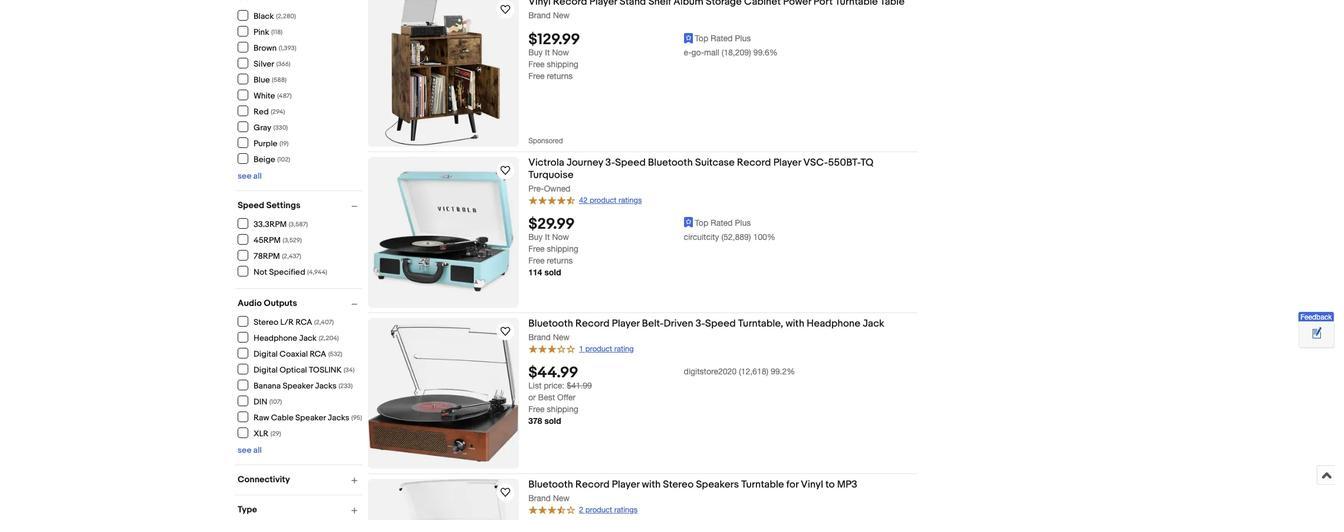 Task type: locate. For each thing, give the bounding box(es) containing it.
record inside bluetooth record player belt-driven 3-speed turntable, with headphone jack brand new
[[576, 318, 610, 330]]

1 all from the top
[[253, 171, 262, 181]]

brand right watch bluetooth record player with stereo speakers turntable for vinyl to mp3 "icon"
[[529, 494, 551, 503]]

player inside bluetooth record player belt-driven 3-speed turntable, with headphone jack brand new
[[612, 318, 640, 330]]

42
[[579, 196, 588, 205]]

2 see from the top
[[238, 445, 252, 455]]

headphone inside bluetooth record player belt-driven 3-speed turntable, with headphone jack brand new
[[807, 318, 861, 330]]

player
[[774, 157, 801, 169], [612, 318, 640, 330], [612, 479, 640, 491]]

0 vertical spatial buy it now
[[529, 48, 569, 57]]

0 vertical spatial shipping
[[547, 60, 579, 69]]

optical
[[280, 365, 307, 375]]

din (107)
[[254, 397, 282, 407]]

see all down 'xlr'
[[238, 445, 262, 455]]

33.3rpm (3,587)
[[254, 219, 308, 229]]

gray
[[254, 122, 271, 132]]

buy it now up 114 at bottom left
[[529, 232, 569, 242]]

0 vertical spatial sold
[[545, 267, 561, 277]]

type button
[[238, 504, 363, 516]]

jacks down toslink
[[315, 381, 337, 391]]

1 horizontal spatial headphone
[[807, 318, 861, 330]]

1 vertical spatial speed
[[238, 200, 264, 211]]

2 now from the top
[[552, 232, 569, 242]]

bluetooth for belt-
[[529, 318, 573, 330]]

(233)
[[339, 382, 353, 390]]

550bt-
[[828, 157, 861, 169]]

see all button for xlr
[[238, 445, 262, 455]]

1 horizontal spatial with
[[786, 318, 805, 330]]

now for $129.99
[[552, 48, 569, 57]]

player for stereo
[[612, 479, 640, 491]]

plus
[[735, 34, 751, 43], [735, 218, 751, 227]]

sold inside digitstore2020 (12,618) 99.2% list price: $41.99 or best offer free shipping 378 sold
[[545, 416, 561, 426]]

2 vertical spatial shipping
[[547, 404, 579, 414]]

3 free from the top
[[529, 244, 545, 253]]

bluetooth inside victrola journey 3-speed bluetooth suitcase record player vsc-550bt-tq turquoise pre-owned
[[648, 157, 693, 169]]

1 vertical spatial stereo
[[663, 479, 694, 491]]

with inside bluetooth record player with stereo speakers turntable for vinyl to mp3 brand new
[[642, 479, 661, 491]]

ratings right 2
[[614, 505, 638, 514]]

1 vertical spatial buy it now
[[529, 232, 569, 242]]

2 all from the top
[[253, 445, 262, 455]]

1 buy it now from the top
[[529, 48, 569, 57]]

1 vertical spatial top rated plus
[[695, 218, 751, 227]]

2 vertical spatial brand
[[529, 494, 551, 503]]

1 vertical spatial sold
[[545, 416, 561, 426]]

3- right driven
[[696, 318, 705, 330]]

0 vertical spatial top rated plus
[[695, 34, 751, 43]]

2 top rated plus from the top
[[695, 218, 751, 227]]

see up connectivity at the left bottom of page
[[238, 445, 252, 455]]

stereo
[[254, 317, 279, 327], [663, 479, 694, 491]]

watch bluetooth record player belt-driven 3-speed turntable, with headphone jack image
[[498, 324, 513, 339]]

3 new from the top
[[553, 494, 570, 503]]

jacks left (95)
[[328, 413, 349, 423]]

1 top rated plus from the top
[[695, 34, 751, 43]]

plus for $29.99
[[735, 218, 751, 227]]

2 buy it now from the top
[[529, 232, 569, 242]]

speaker
[[283, 381, 313, 391], [295, 413, 326, 423]]

stereo down "audio outputs"
[[254, 317, 279, 327]]

1 vertical spatial top
[[695, 218, 709, 227]]

1 vertical spatial shipping
[[547, 244, 579, 253]]

record inside victrola journey 3-speed bluetooth suitcase record player vsc-550bt-tq turquoise pre-owned
[[737, 157, 771, 169]]

brown (1,393)
[[254, 43, 296, 53]]

1 vertical spatial see all button
[[238, 445, 262, 455]]

speed inside bluetooth record player belt-driven 3-speed turntable, with headphone jack brand new
[[705, 318, 736, 330]]

1 see all from the top
[[238, 171, 262, 181]]

1 vertical spatial plus
[[735, 218, 751, 227]]

0 horizontal spatial stereo
[[254, 317, 279, 327]]

see for gray
[[238, 171, 252, 181]]

top right top rated plus image
[[695, 34, 709, 43]]

shipping down the offer
[[547, 404, 579, 414]]

2 digital from the top
[[254, 365, 278, 375]]

1 it from the top
[[545, 48, 550, 57]]

5 free from the top
[[529, 404, 545, 414]]

not
[[254, 267, 267, 277]]

2 buy from the top
[[529, 232, 543, 242]]

player up rating
[[612, 318, 640, 330]]

player left "vsc-"
[[774, 157, 801, 169]]

bluetooth up 2 product ratings link
[[529, 479, 573, 491]]

type
[[238, 504, 257, 516]]

buy down brand new at the left top of page
[[529, 48, 543, 57]]

see
[[238, 171, 252, 181], [238, 445, 252, 455]]

digitstore2020 (12,618) 99.2% list price: $41.99 or best offer free shipping 378 sold
[[529, 367, 795, 426]]

beige
[[254, 154, 275, 164]]

(34)
[[344, 366, 355, 374]]

top rated plus up mall
[[695, 34, 751, 43]]

2 horizontal spatial speed
[[705, 318, 736, 330]]

0 vertical spatial rca
[[296, 317, 312, 327]]

stereo left speakers
[[663, 479, 694, 491]]

blue (588)
[[254, 75, 287, 85]]

brand for belt-
[[529, 333, 551, 342]]

with
[[786, 318, 805, 330], [642, 479, 661, 491]]

digital up banana
[[254, 365, 278, 375]]

top rated plus for $29.99
[[695, 218, 751, 227]]

1 horizontal spatial jack
[[863, 318, 885, 330]]

turntable,
[[738, 318, 784, 330]]

speed up 33.3rpm
[[238, 200, 264, 211]]

headphone jack (2,204)
[[254, 333, 339, 343]]

1 plus from the top
[[735, 34, 751, 43]]

0 vertical spatial plus
[[735, 34, 751, 43]]

see all for gray
[[238, 171, 262, 181]]

see for xlr
[[238, 445, 252, 455]]

0 vertical spatial brand
[[529, 11, 551, 20]]

2 see all from the top
[[238, 445, 262, 455]]

1 vertical spatial returns
[[547, 256, 573, 265]]

digital left coaxial
[[254, 349, 278, 359]]

bluetooth up 1 product rating link
[[529, 318, 573, 330]]

brand for with
[[529, 494, 551, 503]]

0 vertical spatial record
[[737, 157, 771, 169]]

it down owned
[[545, 232, 550, 242]]

record for driven
[[576, 318, 610, 330]]

1 vertical spatial rca
[[310, 349, 326, 359]]

white
[[254, 91, 275, 101]]

2 sold from the top
[[545, 416, 561, 426]]

with inside bluetooth record player belt-driven 3-speed turntable, with headphone jack brand new
[[786, 318, 805, 330]]

1 new from the top
[[553, 11, 570, 20]]

0 vertical spatial it
[[545, 48, 550, 57]]

2 rated from the top
[[711, 218, 733, 227]]

1 vertical spatial digital
[[254, 365, 278, 375]]

1 product rating link
[[529, 343, 634, 354]]

1 vertical spatial bluetooth
[[529, 318, 573, 330]]

rca
[[296, 317, 312, 327], [310, 349, 326, 359]]

0 vertical spatial ratings
[[619, 196, 642, 205]]

mall
[[704, 48, 719, 57]]

new up the $129.99
[[553, 11, 570, 20]]

product right 42
[[590, 196, 617, 205]]

100%
[[753, 232, 775, 242]]

plus up (52,889) on the right top of the page
[[735, 218, 751, 227]]

0 vertical spatial see all
[[238, 171, 262, 181]]

brand
[[529, 11, 551, 20], [529, 333, 551, 342], [529, 494, 551, 503]]

see up speed settings
[[238, 171, 252, 181]]

1 vertical spatial jacks
[[328, 413, 349, 423]]

0 horizontal spatial 3-
[[606, 157, 615, 169]]

digital coaxial rca (532)
[[254, 349, 342, 359]]

stereo inside bluetooth record player with stereo speakers turntable for vinyl to mp3 brand new
[[663, 479, 694, 491]]

2 brand from the top
[[529, 333, 551, 342]]

0 vertical spatial all
[[253, 171, 262, 181]]

top rated plus image
[[684, 33, 693, 43]]

heading
[[529, 0, 905, 8]]

record inside bluetooth record player with stereo speakers turntable for vinyl to mp3 brand new
[[576, 479, 610, 491]]

for
[[787, 479, 799, 491]]

rated for $29.99
[[711, 218, 733, 227]]

record up 2 product ratings link
[[576, 479, 610, 491]]

2 vertical spatial speed
[[705, 318, 736, 330]]

player up 2 product ratings
[[612, 479, 640, 491]]

blue
[[254, 75, 270, 85]]

returns down $29.99
[[547, 256, 573, 265]]

all down beige
[[253, 171, 262, 181]]

see all for xlr
[[238, 445, 262, 455]]

1 vertical spatial player
[[612, 318, 640, 330]]

sold inside "circuitcity (52,889) 100% free shipping free returns 114 sold"
[[545, 267, 561, 277]]

product for $29.99
[[590, 196, 617, 205]]

(52,889)
[[722, 232, 751, 242]]

product
[[590, 196, 617, 205], [586, 344, 612, 353], [586, 505, 612, 514]]

returns down the $129.99
[[547, 71, 573, 81]]

1 vertical spatial rated
[[711, 218, 733, 227]]

1 horizontal spatial speed
[[615, 157, 646, 169]]

0 vertical spatial product
[[590, 196, 617, 205]]

victrola journey 3-speed bluetooth suitcase record player vsc-550bt-tq turquoise image
[[368, 157, 519, 308]]

0 vertical spatial see all button
[[238, 171, 262, 181]]

new inside bluetooth record player with stereo speakers turntable for vinyl to mp3 brand new
[[553, 494, 570, 503]]

jack inside bluetooth record player belt-driven 3-speed turntable, with headphone jack brand new
[[863, 318, 885, 330]]

(2,437)
[[282, 252, 301, 260]]

0 vertical spatial buy
[[529, 48, 543, 57]]

vsc-
[[804, 157, 828, 169]]

speed up 42 product ratings
[[615, 157, 646, 169]]

black (2,280)
[[254, 11, 296, 21]]

378
[[529, 416, 542, 426]]

1 vertical spatial it
[[545, 232, 550, 242]]

3-
[[606, 157, 615, 169], [696, 318, 705, 330]]

shipping
[[547, 60, 579, 69], [547, 244, 579, 253], [547, 404, 579, 414]]

top rated plus for $129.99
[[695, 34, 751, 43]]

it for $129.99
[[545, 48, 550, 57]]

brand up the $129.99
[[529, 11, 551, 20]]

see all button down beige
[[238, 171, 262, 181]]

1 top from the top
[[695, 34, 709, 43]]

ratings for bluetooth record player with stereo speakers turntable for vinyl to mp3
[[614, 505, 638, 514]]

rated up (52,889) on the right top of the page
[[711, 218, 733, 227]]

(532)
[[328, 350, 342, 358]]

3 brand from the top
[[529, 494, 551, 503]]

bluetooth inside bluetooth record player belt-driven 3-speed turntable, with headphone jack brand new
[[529, 318, 573, 330]]

price:
[[544, 381, 565, 390]]

0 vertical spatial stereo
[[254, 317, 279, 327]]

player inside bluetooth record player with stereo speakers turntable for vinyl to mp3 brand new
[[612, 479, 640, 491]]

1 see from the top
[[238, 171, 252, 181]]

buy it now down brand new at the left top of page
[[529, 48, 569, 57]]

free
[[529, 60, 545, 69], [529, 71, 545, 81], [529, 244, 545, 253], [529, 256, 545, 265], [529, 404, 545, 414]]

bluetooth record player belt-driven 3-speed turntable, with headphone jack brand new
[[529, 318, 885, 342]]

shipping down the $129.99
[[547, 60, 579, 69]]

speaker right 'cable'
[[295, 413, 326, 423]]

0 horizontal spatial with
[[642, 479, 661, 491]]

xlr
[[254, 429, 269, 439]]

2 vertical spatial product
[[586, 505, 612, 514]]

rca right the l/r
[[296, 317, 312, 327]]

1 vertical spatial now
[[552, 232, 569, 242]]

top rated plus up (52,889) on the right top of the page
[[695, 218, 751, 227]]

1 vertical spatial see all
[[238, 445, 262, 455]]

audio outputs
[[238, 298, 297, 309]]

specified
[[269, 267, 305, 277]]

top right top rated plus icon
[[695, 218, 709, 227]]

0 vertical spatial headphone
[[807, 318, 861, 330]]

(107)
[[269, 398, 282, 406]]

0 vertical spatial new
[[553, 11, 570, 20]]

all for gray
[[253, 171, 262, 181]]

digitstore2020
[[684, 367, 737, 376]]

product right 1
[[586, 344, 612, 353]]

0 horizontal spatial speed
[[238, 200, 264, 211]]

record up 1 product rating link
[[576, 318, 610, 330]]

bluetooth left suitcase
[[648, 157, 693, 169]]

1 vertical spatial record
[[576, 318, 610, 330]]

new up 2 product ratings link
[[553, 494, 570, 503]]

product for $44.99
[[586, 344, 612, 353]]

1 vertical spatial with
[[642, 479, 661, 491]]

0 vertical spatial rated
[[711, 34, 733, 43]]

0 vertical spatial now
[[552, 48, 569, 57]]

plus up (18,209)
[[735, 34, 751, 43]]

sold right 378
[[545, 416, 561, 426]]

1 vertical spatial see
[[238, 445, 252, 455]]

114
[[529, 267, 542, 277]]

bluetooth record player with stereo speakers turntable for vinyl to mp3 heading
[[529, 479, 858, 491]]

1 buy from the top
[[529, 48, 543, 57]]

buy it now for $29.99
[[529, 232, 569, 242]]

2 top from the top
[[695, 218, 709, 227]]

$129.99
[[529, 31, 580, 49]]

ratings right 42
[[619, 196, 642, 205]]

brand inside bluetooth record player belt-driven 3-speed turntable, with headphone jack brand new
[[529, 333, 551, 342]]

2 vertical spatial player
[[612, 479, 640, 491]]

1 digital from the top
[[254, 349, 278, 359]]

1 horizontal spatial stereo
[[663, 479, 694, 491]]

pink (118)
[[254, 27, 283, 37]]

1 vertical spatial ratings
[[614, 505, 638, 514]]

0 vertical spatial speed
[[615, 157, 646, 169]]

0 vertical spatial returns
[[547, 71, 573, 81]]

shipping inside "circuitcity (52,889) 100% free shipping free returns 114 sold"
[[547, 244, 579, 253]]

0 vertical spatial with
[[786, 318, 805, 330]]

it for $29.99
[[545, 232, 550, 242]]

jacks
[[315, 381, 337, 391], [328, 413, 349, 423]]

1 vertical spatial product
[[586, 344, 612, 353]]

new inside bluetooth record player belt-driven 3-speed turntable, with headphone jack brand new
[[553, 333, 570, 342]]

0 vertical spatial jack
[[863, 318, 885, 330]]

1 horizontal spatial 3-
[[696, 318, 705, 330]]

see all down beige
[[238, 171, 262, 181]]

3- right journey
[[606, 157, 615, 169]]

shipping down $29.99
[[547, 244, 579, 253]]

rated
[[711, 34, 733, 43], [711, 218, 733, 227]]

1 vertical spatial headphone
[[254, 333, 297, 343]]

2
[[579, 505, 583, 514]]

1 vertical spatial all
[[253, 445, 262, 455]]

2 returns from the top
[[547, 256, 573, 265]]

1 vertical spatial brand
[[529, 333, 551, 342]]

1 rated from the top
[[711, 34, 733, 43]]

bluetooth record player belt-driven 3-speed turntable, with headphone jack heading
[[529, 318, 885, 330]]

2 vertical spatial bluetooth
[[529, 479, 573, 491]]

$44.99
[[529, 364, 579, 382]]

42 product ratings
[[579, 196, 642, 205]]

4 free from the top
[[529, 256, 545, 265]]

top for $129.99
[[695, 34, 709, 43]]

(294)
[[271, 108, 285, 115]]

2 vertical spatial record
[[576, 479, 610, 491]]

tq
[[861, 157, 874, 169]]

belt-
[[642, 318, 664, 330]]

2 plus from the top
[[735, 218, 751, 227]]

rated up mall
[[711, 34, 733, 43]]

1 sold from the top
[[545, 267, 561, 277]]

0 vertical spatial bluetooth
[[648, 157, 693, 169]]

buy up 114 at bottom left
[[529, 232, 543, 242]]

all down 'xlr'
[[253, 445, 262, 455]]

1 vertical spatial buy
[[529, 232, 543, 242]]

brand right watch bluetooth record player belt-driven 3-speed turntable, with headphone jack 'icon'
[[529, 333, 551, 342]]

1 brand from the top
[[529, 11, 551, 20]]

1 vertical spatial jack
[[299, 333, 317, 343]]

see all button down 'xlr'
[[238, 445, 262, 455]]

0 vertical spatial top
[[695, 34, 709, 43]]

0 vertical spatial see
[[238, 171, 252, 181]]

bluetooth record player with stereo speakers turntable for vinyl to mp3 brand new
[[529, 479, 858, 503]]

2 vertical spatial new
[[553, 494, 570, 503]]

2 new from the top
[[553, 333, 570, 342]]

2 shipping from the top
[[547, 244, 579, 253]]

audio
[[238, 298, 262, 309]]

now down brand new at the left top of page
[[552, 48, 569, 57]]

watch victrola journey 3-speed bluetooth suitcase record player vsc-550bt-tq turquoise image
[[498, 163, 513, 178]]

red
[[254, 106, 269, 116]]

1 see all button from the top
[[238, 171, 262, 181]]

new up 1 product rating link
[[553, 333, 570, 342]]

digital
[[254, 349, 278, 359], [254, 365, 278, 375]]

0 vertical spatial digital
[[254, 349, 278, 359]]

1 returns from the top
[[547, 71, 573, 81]]

1 now from the top
[[552, 48, 569, 57]]

bluetooth inside bluetooth record player with stereo speakers turntable for vinyl to mp3 brand new
[[529, 479, 573, 491]]

it
[[545, 48, 550, 57], [545, 232, 550, 242]]

record right suitcase
[[737, 157, 771, 169]]

1 shipping from the top
[[547, 60, 579, 69]]

1 vertical spatial 3-
[[696, 318, 705, 330]]

l/r
[[280, 317, 294, 327]]

1 vertical spatial new
[[553, 333, 570, 342]]

3 shipping from the top
[[547, 404, 579, 414]]

it down brand new at the left top of page
[[545, 48, 550, 57]]

0 vertical spatial player
[[774, 157, 801, 169]]

product right 2
[[586, 505, 612, 514]]

rca left (532)
[[310, 349, 326, 359]]

2 see all button from the top
[[238, 445, 262, 455]]

42 product ratings link
[[529, 195, 642, 205]]

speaker down optical
[[283, 381, 313, 391]]

see all
[[238, 171, 262, 181], [238, 445, 262, 455]]

top rated plus
[[695, 34, 751, 43], [695, 218, 751, 227]]

brand inside bluetooth record player with stereo speakers turntable for vinyl to mp3 brand new
[[529, 494, 551, 503]]

sold right 114 at bottom left
[[545, 267, 561, 277]]

gray (330)
[[254, 122, 288, 132]]

banana
[[254, 381, 281, 391]]

2 it from the top
[[545, 232, 550, 242]]

0 vertical spatial jacks
[[315, 381, 337, 391]]

now down 42 product ratings link
[[552, 232, 569, 242]]

xlr (29)
[[254, 429, 281, 439]]

0 vertical spatial 3-
[[606, 157, 615, 169]]

speed left turntable,
[[705, 318, 736, 330]]



Task type: describe. For each thing, give the bounding box(es) containing it.
now for $29.99
[[552, 232, 569, 242]]

ratings for victrola journey 3-speed bluetooth suitcase record player vsc-550bt-tq turquoise
[[619, 196, 642, 205]]

digital for digital optical toslink
[[254, 365, 278, 375]]

2 product ratings link
[[529, 504, 638, 515]]

buy for $29.99
[[529, 232, 543, 242]]

(29)
[[271, 430, 281, 437]]

$29.99
[[529, 215, 575, 233]]

rca for stereo l/r rca
[[296, 317, 312, 327]]

silver (366)
[[254, 59, 291, 69]]

(4,944)
[[307, 268, 327, 276]]

e-
[[684, 48, 692, 57]]

best
[[538, 393, 555, 402]]

returns inside "circuitcity (52,889) 100% free shipping free returns 114 sold"
[[547, 256, 573, 265]]

brown
[[254, 43, 277, 53]]

red (294)
[[254, 106, 285, 116]]

(2,204)
[[319, 334, 339, 342]]

shipping inside e-go-mall (18,209) 99.6% free shipping free returns
[[547, 60, 579, 69]]

(1,393)
[[279, 44, 296, 52]]

free inside digitstore2020 (12,618) 99.2% list price: $41.99 or best offer free shipping 378 sold
[[529, 404, 545, 414]]

(2,280)
[[276, 12, 296, 20]]

78rpm (2,437)
[[254, 251, 301, 261]]

stereo l/r rca (2,407)
[[254, 317, 334, 327]]

mp3
[[837, 479, 858, 491]]

circuitcity
[[684, 232, 719, 242]]

black
[[254, 11, 274, 21]]

not specified (4,944)
[[254, 267, 327, 277]]

bluetooth record player with stereo speakers turntable for vinyl to mp3 image
[[370, 479, 517, 520]]

rca for digital coaxial rca
[[310, 349, 326, 359]]

bluetooth record player belt-driven 3-speed turntable, with headphone jack image
[[368, 324, 519, 463]]

speed inside victrola journey 3-speed bluetooth suitcase record player vsc-550bt-tq turquoise pre-owned
[[615, 157, 646, 169]]

78rpm
[[254, 251, 280, 261]]

1 product rating
[[579, 344, 634, 353]]

see all button for gray
[[238, 171, 262, 181]]

top for $29.99
[[695, 218, 709, 227]]

bluetooth record player belt-driven 3-speed turntable, with headphone jack link
[[529, 318, 917, 332]]

0 vertical spatial speaker
[[283, 381, 313, 391]]

buy it now for $129.99
[[529, 48, 569, 57]]

silver
[[254, 59, 274, 69]]

banana speaker jacks (233)
[[254, 381, 353, 391]]

victrola
[[529, 157, 564, 169]]

bluetooth for with
[[529, 479, 573, 491]]

record for stereo
[[576, 479, 610, 491]]

owned
[[544, 184, 571, 193]]

(102)
[[277, 155, 290, 163]]

offer
[[557, 393, 576, 402]]

digital optical toslink (34)
[[254, 365, 355, 375]]

player for driven
[[612, 318, 640, 330]]

pink
[[254, 27, 269, 37]]

0 horizontal spatial headphone
[[254, 333, 297, 343]]

1 free from the top
[[529, 60, 545, 69]]

connectivity
[[238, 474, 290, 485]]

45rpm (3,529)
[[254, 235, 302, 245]]

watch bluetooth record player with stereo speakers turntable for vinyl to mp3 image
[[498, 485, 513, 500]]

e-go-mall (18,209) 99.6% free shipping free returns
[[529, 48, 778, 81]]

victrola journey 3-speed bluetooth suitcase record player vsc-550bt-tq turquoise pre-owned
[[529, 157, 874, 193]]

1 vertical spatial speaker
[[295, 413, 326, 423]]

top rated plus image
[[684, 217, 693, 228]]

$41.99
[[567, 381, 592, 390]]

3- inside victrola journey 3-speed bluetooth suitcase record player vsc-550bt-tq turquoise pre-owned
[[606, 157, 615, 169]]

turntable
[[741, 479, 784, 491]]

turquoise
[[529, 169, 574, 181]]

plus for $129.99
[[735, 34, 751, 43]]

digital for digital coaxial rca
[[254, 349, 278, 359]]

99.6%
[[754, 48, 778, 57]]

white (487)
[[254, 91, 292, 101]]

rating
[[614, 344, 634, 353]]

0 horizontal spatial jack
[[299, 333, 317, 343]]

list
[[529, 381, 542, 390]]

vinyl record player stand shelf album storage cabinet power port turntable table image
[[368, 0, 519, 147]]

(3,587)
[[289, 220, 308, 228]]

buy for $129.99
[[529, 48, 543, 57]]

coaxial
[[280, 349, 308, 359]]

(2,407)
[[314, 318, 334, 326]]

(12,618)
[[739, 367, 769, 376]]

din
[[254, 397, 267, 407]]

player inside victrola journey 3-speed bluetooth suitcase record player vsc-550bt-tq turquoise pre-owned
[[774, 157, 801, 169]]

45rpm
[[254, 235, 281, 245]]

journey
[[567, 157, 603, 169]]

raw cable speaker jacks (95)
[[254, 413, 362, 423]]

suitcase
[[695, 157, 735, 169]]

beige (102)
[[254, 154, 290, 164]]

outputs
[[264, 298, 297, 309]]

shipping inside digitstore2020 (12,618) 99.2% list price: $41.99 or best offer free shipping 378 sold
[[547, 404, 579, 414]]

speakers
[[696, 479, 739, 491]]

watch vinyl record player stand shelf album storage cabinet power port turntable table image
[[498, 2, 513, 17]]

bluetooth record player with stereo speakers turntable for vinyl to mp3 link
[[529, 479, 917, 493]]

victrola journey 3-speed bluetooth suitcase record player vsc-550bt-tq turquoise link
[[529, 157, 917, 183]]

all for xlr
[[253, 445, 262, 455]]

to
[[826, 479, 835, 491]]

2 product ratings
[[579, 505, 638, 514]]

2 free from the top
[[529, 71, 545, 81]]

(19)
[[280, 139, 289, 147]]

returns inside e-go-mall (18,209) 99.6% free shipping free returns
[[547, 71, 573, 81]]

circuitcity (52,889) 100% free shipping free returns 114 sold
[[529, 232, 775, 277]]

victrola journey 3-speed bluetooth suitcase record player vsc-550bt-tq turquoise heading
[[529, 157, 874, 181]]

(330)
[[273, 124, 288, 131]]

brand new
[[529, 11, 570, 20]]

new for with
[[553, 494, 570, 503]]

raw
[[254, 413, 269, 423]]

(366)
[[276, 60, 291, 68]]

feedback
[[1301, 313, 1332, 322]]

(18,209)
[[722, 48, 751, 57]]

pre-
[[529, 184, 544, 193]]

purple
[[254, 138, 278, 148]]

vinyl
[[801, 479, 823, 491]]

driven
[[664, 318, 693, 330]]

go-
[[692, 48, 704, 57]]

rated for $129.99
[[711, 34, 733, 43]]

purple (19)
[[254, 138, 289, 148]]

1
[[579, 344, 583, 353]]

3- inside bluetooth record player belt-driven 3-speed turntable, with headphone jack brand new
[[696, 318, 705, 330]]

new for belt-
[[553, 333, 570, 342]]



Task type: vqa. For each thing, say whether or not it's contained in the screenshot.
Buy related to $29.99
yes



